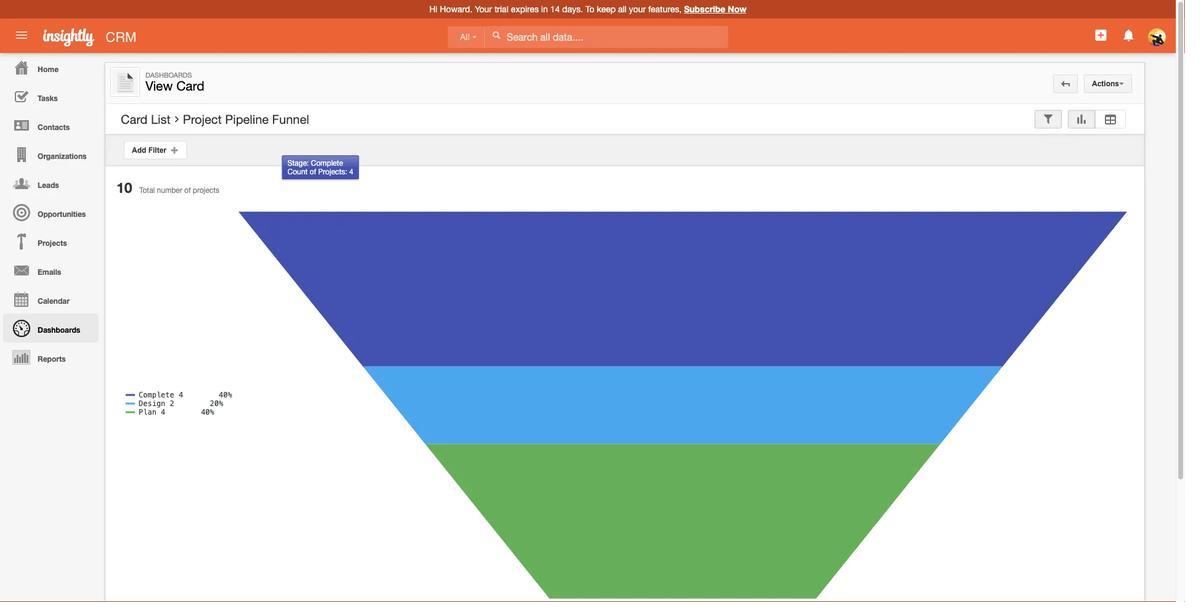 Task type: locate. For each thing, give the bounding box(es) containing it.
1 horizontal spatial of
[[310, 167, 316, 176]]

1 vertical spatial of
[[184, 186, 191, 195]]

count
[[288, 167, 308, 176]]

filter
[[148, 146, 167, 154]]

howard.
[[440, 4, 473, 14]]

tasks
[[38, 94, 58, 102]]

all
[[460, 32, 470, 42]]

total
[[139, 186, 155, 195]]

0 vertical spatial of
[[310, 167, 316, 176]]

Search all data.... text field
[[486, 26, 728, 48]]

of right "number"
[[184, 186, 191, 195]]

4
[[349, 167, 354, 176]]

complete
[[311, 158, 343, 167]]

navigation
[[0, 53, 99, 372]]

of
[[310, 167, 316, 176], [184, 186, 191, 195]]

chart image
[[1077, 115, 1088, 123]]

dashboards right card image
[[146, 71, 192, 79]]

projects link
[[3, 227, 99, 256]]

dashboards for dashboards view card
[[146, 71, 192, 79]]

expires
[[511, 4, 539, 14]]

funnel
[[272, 112, 309, 126]]

dashboards for dashboards
[[38, 326, 80, 334]]

hi
[[430, 4, 438, 14]]

0 horizontal spatial dashboards
[[38, 326, 80, 334]]

subscribe now link
[[685, 4, 747, 14]]

card right view
[[176, 78, 205, 93]]

0 horizontal spatial card
[[121, 112, 148, 126]]

card left list on the top left of the page
[[121, 112, 148, 126]]

home link
[[3, 53, 99, 82]]

calendar
[[38, 297, 70, 305]]

actions button
[[1085, 75, 1133, 93]]

1 horizontal spatial card
[[176, 78, 205, 93]]

stage:
[[288, 158, 309, 167]]

subscribe
[[685, 4, 726, 14]]

card
[[176, 78, 205, 93], [121, 112, 148, 126]]

organizations
[[38, 152, 87, 160]]

dashboards up reports link
[[38, 326, 80, 334]]

add filter link
[[124, 141, 187, 159]]

card list link
[[121, 112, 171, 127]]

of right the count
[[310, 167, 316, 176]]

reports
[[38, 355, 66, 363]]

navigation containing home
[[0, 53, 99, 372]]

1 vertical spatial card
[[121, 112, 148, 126]]

0 vertical spatial dashboards
[[146, 71, 192, 79]]

calendar link
[[3, 285, 99, 314]]

projects
[[38, 239, 67, 247]]

dashboards
[[146, 71, 192, 79], [38, 326, 80, 334]]

1 vertical spatial dashboards
[[38, 326, 80, 334]]

hi howard. your trial expires in 14 days. to keep all your features, subscribe now
[[430, 4, 747, 14]]

tasks link
[[3, 82, 99, 111]]

leads link
[[3, 169, 99, 198]]

your
[[629, 4, 646, 14]]

dashboards inside dashboards view card
[[146, 71, 192, 79]]

1 horizontal spatial dashboards
[[146, 71, 192, 79]]

features,
[[649, 4, 682, 14]]

view
[[146, 78, 173, 93]]

dashboards link
[[3, 314, 99, 343]]

0 vertical spatial card
[[176, 78, 205, 93]]



Task type: describe. For each thing, give the bounding box(es) containing it.
filter image
[[1043, 115, 1055, 123]]

keep
[[597, 4, 616, 14]]

number
[[157, 186, 182, 195]]

add filter
[[132, 146, 171, 154]]

plus image
[[171, 146, 179, 154]]

organizations link
[[3, 140, 99, 169]]

all
[[618, 4, 627, 14]]

project pipeline funnel
[[183, 112, 309, 126]]

your
[[475, 4, 492, 14]]

card list
[[121, 112, 171, 126]]

days.
[[563, 4, 583, 14]]

card inside dashboards view card
[[176, 78, 205, 93]]

to
[[586, 4, 595, 14]]

now
[[728, 4, 747, 14]]

in
[[542, 4, 548, 14]]

notifications image
[[1122, 28, 1137, 43]]

dashboards view card
[[146, 71, 205, 93]]

trial
[[495, 4, 509, 14]]

card image
[[113, 70, 138, 94]]

stage: complete count of projects: 4
[[288, 158, 354, 176]]

crm
[[106, 29, 137, 45]]

back image
[[1062, 80, 1071, 88]]

reports link
[[3, 343, 99, 372]]

contacts link
[[3, 111, 99, 140]]

table image
[[1104, 115, 1119, 123]]

opportunities
[[38, 210, 86, 218]]

white image
[[492, 31, 501, 39]]

14
[[551, 4, 560, 14]]

emails
[[38, 268, 61, 276]]

projects
[[193, 186, 220, 195]]

list
[[151, 112, 171, 126]]

all link
[[448, 26, 485, 48]]

add
[[132, 146, 146, 154]]

pipeline
[[225, 112, 269, 126]]

total number of projects
[[139, 186, 220, 195]]

actions
[[1093, 80, 1120, 88]]

home
[[38, 65, 59, 73]]

10
[[117, 179, 132, 196]]

contacts
[[38, 123, 70, 131]]

emails link
[[3, 256, 99, 285]]

leads
[[38, 181, 59, 189]]

opportunities link
[[3, 198, 99, 227]]

projects:
[[318, 167, 347, 176]]

0 horizontal spatial of
[[184, 186, 191, 195]]

of inside stage: complete count of projects: 4
[[310, 167, 316, 176]]

project
[[183, 112, 222, 126]]



Task type: vqa. For each thing, say whether or not it's contained in the screenshot.
User Details
no



